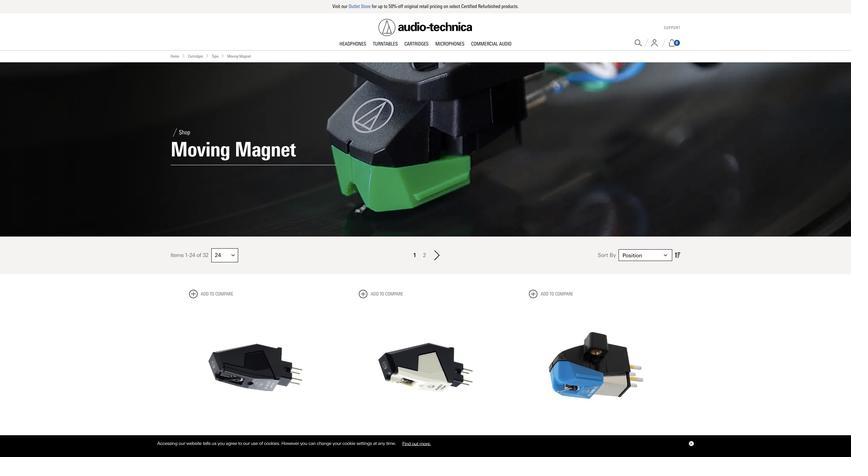 Task type: locate. For each thing, give the bounding box(es) containing it.
3 add to compare from the left
[[541, 291, 573, 297]]

items
[[171, 252, 184, 259]]

1 compare from the left
[[215, 291, 233, 297]]

you left can
[[300, 441, 307, 447]]

2 add to compare from the left
[[371, 291, 403, 297]]

2 horizontal spatial add
[[541, 291, 549, 297]]

0 horizontal spatial cartridges
[[188, 54, 203, 59]]

cartridges down the store logo
[[405, 41, 429, 47]]

set descending direction image
[[675, 251, 681, 260]]

support link
[[664, 26, 681, 30]]

us
[[212, 441, 216, 447]]

1 horizontal spatial you
[[300, 441, 307, 447]]

0 horizontal spatial our
[[179, 441, 185, 447]]

divider line image left the basket icon
[[662, 39, 666, 47]]

add to compare for the at85ep image at the bottom of the page
[[371, 291, 403, 297]]

cartridges
[[405, 41, 429, 47], [188, 54, 203, 59]]

add for the at85ep image at the bottom of the page
[[371, 291, 379, 297]]

1 you from the left
[[218, 441, 225, 447]]

2 horizontal spatial our
[[341, 3, 348, 9]]

3 add from the left
[[541, 291, 549, 297]]

0 vertical spatial of
[[197, 252, 201, 259]]

0 horizontal spatial compare
[[215, 291, 233, 297]]

add for at vm95c image at the bottom of the page
[[541, 291, 549, 297]]

type
[[212, 54, 219, 59]]

add to compare button for at vm95c image at the bottom of the page
[[529, 290, 573, 299]]

accessing our website tells us you agree to our use of cookies. however you can change your cookie settings at any time.
[[157, 441, 397, 447]]

certified
[[461, 3, 477, 9]]

1 horizontal spatial cartridges
[[405, 41, 429, 47]]

of right 24
[[197, 252, 201, 259]]

compare for at81cp image
[[215, 291, 233, 297]]

compare for the at85ep image at the bottom of the page
[[385, 291, 403, 297]]

0 horizontal spatial you
[[218, 441, 225, 447]]

2 you from the left
[[300, 441, 307, 447]]

0 horizontal spatial add to compare button
[[189, 290, 233, 299]]

at vm95c image
[[529, 304, 662, 437]]

3 add to compare button from the left
[[529, 290, 573, 299]]

microphones link
[[432, 41, 468, 47]]

to for the at85ep image at the bottom of the page
[[380, 291, 384, 297]]

commercial audio
[[471, 41, 512, 47]]

magnet
[[239, 54, 251, 59], [235, 137, 296, 162]]

accessing
[[157, 441, 177, 447]]

0 vertical spatial cartridges
[[405, 41, 429, 47]]

2 add to compare button from the left
[[359, 290, 403, 299]]

1 horizontal spatial divider line image
[[662, 39, 666, 47]]

pager previous image
[[410, 257, 418, 267]]

0 link
[[668, 39, 681, 47]]

2 compare from the left
[[385, 291, 403, 297]]

our left use
[[243, 441, 250, 447]]

1 vertical spatial magnet
[[235, 137, 296, 162]]

can
[[309, 441, 316, 447]]

1 vertical spatial moving
[[171, 137, 230, 162]]

cartridges link left breadcrumbs icon at the left
[[188, 53, 203, 60]]

0 horizontal spatial add
[[201, 291, 209, 297]]

moving
[[227, 54, 238, 59], [171, 137, 230, 162]]

products.
[[502, 3, 519, 9]]

cartridges link down the store logo
[[401, 41, 432, 47]]

our left the website
[[179, 441, 185, 447]]

breadcrumbs image
[[182, 54, 185, 58], [221, 54, 225, 58]]

our
[[341, 3, 348, 9], [179, 441, 185, 447], [243, 441, 250, 447]]

moving for second breadcrumbs image from the left
[[227, 54, 238, 59]]

0 horizontal spatial breadcrumbs image
[[182, 54, 185, 58]]

24
[[189, 252, 195, 259]]

cookies.
[[264, 441, 280, 447]]

2 horizontal spatial add to compare
[[541, 291, 573, 297]]

1 horizontal spatial add to compare button
[[359, 290, 403, 299]]

2 add from the left
[[371, 291, 379, 297]]

add
[[201, 291, 209, 297], [371, 291, 379, 297], [541, 291, 549, 297]]

breadcrumbs image right type on the top
[[221, 54, 225, 58]]

1 vertical spatial cartridges
[[188, 54, 203, 59]]

0 horizontal spatial add to compare
[[201, 291, 233, 297]]

magnet for divider line icon
[[235, 137, 296, 162]]

of right use
[[259, 441, 263, 447]]

website
[[186, 441, 202, 447]]

shop
[[179, 129, 190, 136]]

0 horizontal spatial of
[[197, 252, 201, 259]]

1 horizontal spatial compare
[[385, 291, 403, 297]]

2 link
[[421, 251, 428, 260]]

items 1-24 of 32
[[171, 252, 209, 259]]

1 horizontal spatial cartridges link
[[401, 41, 432, 47]]

carrat down image
[[664, 254, 668, 257]]

moving down shop
[[171, 137, 230, 162]]

out
[[412, 441, 418, 447]]

1 vertical spatial moving magnet
[[171, 137, 296, 162]]

headphones link
[[336, 41, 370, 47]]

0 vertical spatial cartridges link
[[401, 41, 432, 47]]

add to compare button
[[189, 290, 233, 299], [359, 290, 403, 299], [529, 290, 573, 299]]

2 horizontal spatial add to compare button
[[529, 290, 573, 299]]

1 horizontal spatial add
[[371, 291, 379, 297]]

1 vertical spatial cartridges link
[[188, 53, 203, 60]]

1 horizontal spatial breadcrumbs image
[[221, 54, 225, 58]]

0 horizontal spatial divider line image
[[644, 39, 648, 47]]

moving for divider line icon
[[171, 137, 230, 162]]

sort
[[598, 252, 608, 259]]

divider line image
[[171, 128, 179, 137]]

cartridges link
[[401, 41, 432, 47], [188, 53, 203, 60]]

add for at81cp image
[[201, 291, 209, 297]]

moving magnet
[[227, 54, 251, 59], [171, 137, 296, 162]]

1 add from the left
[[201, 291, 209, 297]]

you
[[218, 441, 225, 447], [300, 441, 307, 447]]

1 add to compare button from the left
[[189, 290, 233, 299]]

1 vertical spatial of
[[259, 441, 263, 447]]

headphones
[[340, 41, 366, 47]]

add to compare for at vm95c image at the bottom of the page
[[541, 291, 573, 297]]

add to compare
[[201, 291, 233, 297], [371, 291, 403, 297], [541, 291, 573, 297]]

basket image
[[668, 39, 676, 47]]

compare
[[215, 291, 233, 297], [385, 291, 403, 297], [555, 291, 573, 297]]

1 add to compare from the left
[[201, 291, 233, 297]]

0 vertical spatial moving
[[227, 54, 238, 59]]

divider line image right magnifying glass image
[[644, 39, 648, 47]]

you right us on the left
[[218, 441, 225, 447]]

breadcrumbs image
[[206, 54, 209, 58]]

breadcrumbs image right home
[[182, 54, 185, 58]]

agree
[[226, 441, 237, 447]]

moving right type on the top
[[227, 54, 238, 59]]

next image
[[433, 251, 441, 261]]

at85ep image
[[359, 304, 492, 437]]

1 horizontal spatial add to compare
[[371, 291, 403, 297]]

of
[[197, 252, 201, 259], [259, 441, 263, 447]]

however
[[281, 441, 299, 447]]

0 vertical spatial magnet
[[239, 54, 251, 59]]

our for accessing
[[179, 441, 185, 447]]

divider line image
[[644, 39, 648, 47], [662, 39, 666, 47]]

0 vertical spatial moving magnet
[[227, 54, 251, 59]]

our right visit
[[341, 3, 348, 9]]

add to compare button for at81cp image
[[189, 290, 233, 299]]

moving magnet image
[[0, 62, 851, 237]]

cartridges left breadcrumbs icon at the left
[[188, 54, 203, 59]]

3 compare from the left
[[555, 291, 573, 297]]

2 horizontal spatial compare
[[555, 291, 573, 297]]

1 breadcrumbs image from the left
[[182, 54, 185, 58]]

to for at81cp image
[[210, 291, 214, 297]]

cookie
[[342, 441, 355, 447]]

turntables
[[373, 41, 398, 47]]

to
[[384, 3, 388, 9], [210, 291, 214, 297], [380, 291, 384, 297], [550, 291, 554, 297], [238, 441, 242, 447]]



Task type: vqa. For each thing, say whether or not it's contained in the screenshot.
0 link
yes



Task type: describe. For each thing, give the bounding box(es) containing it.
refurbished
[[478, 3, 501, 9]]

visit our outlet store for up to 50%-off original retail pricing on select certified refurbished products.
[[332, 3, 519, 9]]

up
[[378, 3, 383, 9]]

turntables link
[[370, 41, 401, 47]]

tells
[[203, 441, 211, 447]]

for
[[372, 3, 377, 9]]

moving magnet for second breadcrumbs image from the left
[[227, 54, 251, 59]]

1 horizontal spatial our
[[243, 441, 250, 447]]

outlet
[[349, 3, 360, 9]]

50%-
[[389, 3, 398, 9]]

cross image
[[690, 443, 692, 446]]

settings
[[357, 441, 372, 447]]

retail
[[419, 3, 429, 9]]

find out more.
[[402, 441, 431, 447]]

32
[[203, 252, 209, 259]]

carrat down image
[[231, 254, 235, 257]]

find
[[402, 441, 411, 447]]

microphones
[[435, 41, 465, 47]]

store
[[361, 3, 371, 9]]

more.
[[420, 441, 431, 447]]

change
[[317, 441, 331, 447]]

2 breadcrumbs image from the left
[[221, 54, 225, 58]]

add to compare button for the at85ep image at the bottom of the page
[[359, 290, 403, 299]]

original
[[404, 3, 418, 9]]

commercial audio link
[[468, 41, 515, 47]]

on
[[444, 3, 448, 9]]

1 divider line image from the left
[[644, 39, 648, 47]]

off
[[398, 3, 403, 9]]

magnifying glass image
[[635, 39, 642, 47]]

visit
[[332, 3, 340, 9]]

our for visit
[[341, 3, 348, 9]]

home
[[171, 54, 179, 59]]

1 horizontal spatial of
[[259, 441, 263, 447]]

add to compare for at81cp image
[[201, 291, 233, 297]]

support
[[664, 26, 681, 30]]

type link
[[212, 53, 219, 60]]

any
[[378, 441, 385, 447]]

1
[[413, 252, 416, 259]]

at81cp image
[[189, 304, 322, 437]]

your
[[333, 441, 341, 447]]

at
[[373, 441, 377, 447]]

sort by
[[598, 252, 616, 259]]

use
[[251, 441, 258, 447]]

commercial
[[471, 41, 498, 47]]

by
[[610, 252, 616, 259]]

1-
[[185, 252, 189, 259]]

audio
[[499, 41, 512, 47]]

0 horizontal spatial cartridges link
[[188, 53, 203, 60]]

home link
[[171, 53, 179, 60]]

magnet for second breadcrumbs image from the left
[[239, 54, 251, 59]]

store logo image
[[379, 19, 473, 36]]

2 divider line image from the left
[[662, 39, 666, 47]]

2
[[423, 252, 426, 259]]

select
[[449, 3, 460, 9]]

find out more. link
[[397, 439, 436, 449]]

outlet store link
[[349, 3, 371, 9]]

to for at vm95c image at the bottom of the page
[[550, 291, 554, 297]]

compare for at vm95c image at the bottom of the page
[[555, 291, 573, 297]]

moving magnet for divider line icon
[[171, 137, 296, 162]]

0
[[676, 41, 678, 45]]

time.
[[386, 441, 396, 447]]

pricing
[[430, 3, 443, 9]]



